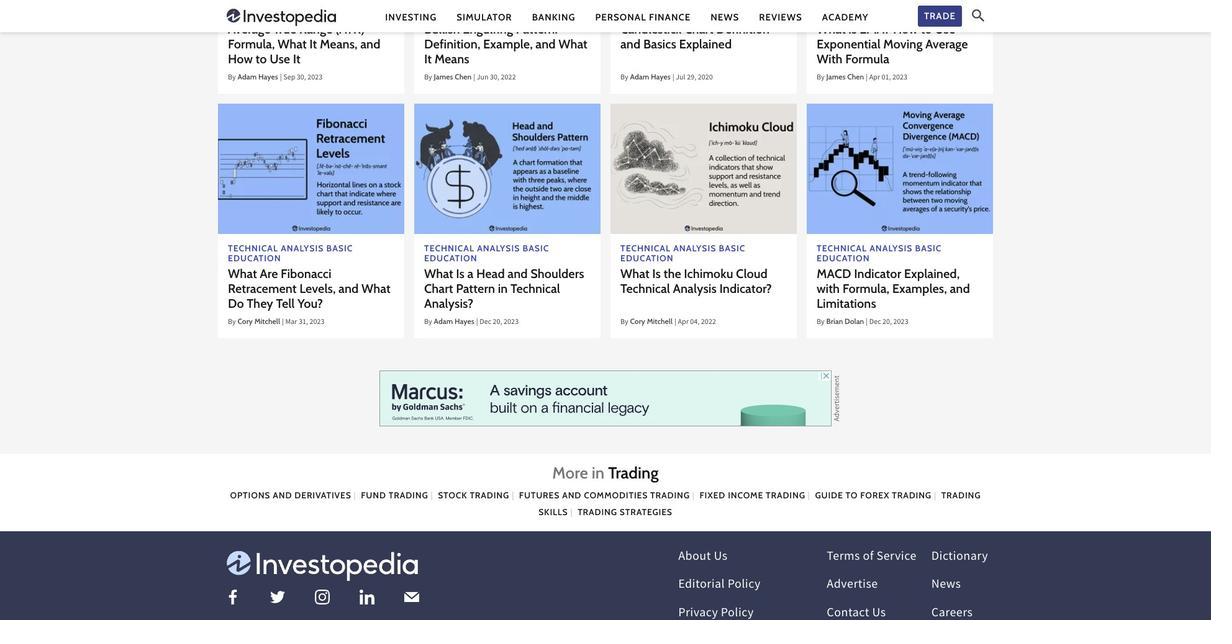 Task type: vqa. For each thing, say whether or not it's contained in the screenshot.
the topmost 10,
no



Task type: locate. For each thing, give the bounding box(es) containing it.
formula,
[[228, 37, 275, 52], [843, 281, 890, 296]]

about
[[679, 549, 711, 567]]

hayes inside by adam hayes jul 29, 2020
[[651, 72, 671, 82]]

1 horizontal spatial to
[[846, 490, 858, 501]]

is for a
[[456, 267, 465, 281]]

and right the options
[[273, 490, 292, 501]]

average
[[228, 22, 271, 37], [926, 37, 968, 52]]

1 horizontal spatial is
[[653, 267, 661, 281]]

1 horizontal spatial technical
[[621, 281, 670, 296]]

1 horizontal spatial cory
[[630, 317, 645, 326]]

visit investopedia's linkedin image
[[359, 590, 374, 605]]

by inside 'what is a head and shoulders chart pattern in technical analysis? by adam hayes dec 20, 2023'
[[424, 317, 432, 329]]

they
[[247, 296, 273, 311]]

adam down 'basics'
[[630, 72, 649, 82]]

dec down pattern
[[480, 317, 492, 329]]

20,
[[493, 317, 502, 329], [883, 317, 892, 329]]

trading strategies
[[578, 507, 673, 518]]

is inside 'what is a head and shoulders chart pattern in technical analysis? by adam hayes dec 20, 2023'
[[456, 267, 465, 281]]

indicator
[[854, 267, 902, 281]]

options and derivatives
[[230, 490, 351, 501]]

1 cory from the left
[[238, 317, 253, 326]]

mitchell inside by cory mitchell apr 04, 2022
[[647, 317, 673, 326]]

1 horizontal spatial adam
[[434, 317, 453, 326]]

retracement
[[228, 281, 297, 296]]

fund trading
[[361, 490, 428, 501]]

it up sep
[[293, 52, 301, 67]]

2 cory from the left
[[630, 317, 645, 326]]

fixed income trading link
[[700, 490, 813, 501]]

it
[[310, 37, 317, 52], [293, 52, 301, 67], [424, 52, 432, 67]]

1 horizontal spatial 30,
[[490, 72, 500, 84]]

2023 down examples,
[[894, 317, 909, 329]]

0 horizontal spatial hayes
[[258, 72, 278, 82]]

trading
[[605, 463, 659, 483], [389, 490, 428, 501], [470, 490, 510, 501], [651, 490, 690, 501], [766, 490, 806, 501], [892, 490, 932, 501], [942, 490, 981, 501], [578, 507, 617, 518]]

0 horizontal spatial average
[[228, 22, 271, 37]]

0 horizontal spatial 20,
[[493, 317, 502, 329]]

1 horizontal spatial dec
[[870, 317, 881, 329]]

1 technical from the left
[[511, 281, 560, 296]]

2 is from the left
[[653, 267, 661, 281]]

1 horizontal spatial 20,
[[883, 317, 892, 329]]

what is ema? how to use exponential moving average with formula by james chen apr 01, 2023
[[817, 22, 968, 84]]

30, inside average true range (atr) formula, what it means, and how to use it by adam hayes sep 30, 2023
[[297, 72, 306, 84]]

0 horizontal spatial technical
[[511, 281, 560, 296]]

formula, for macd
[[843, 281, 890, 296]]

2023 inside what is ema? how to use exponential moving average with formula by james chen apr 01, 2023
[[893, 72, 908, 84]]

2 20, from the left
[[883, 317, 892, 329]]

1 vertical spatial apr
[[678, 317, 689, 329]]

how
[[893, 22, 918, 37], [228, 52, 253, 67]]

chart right 'basics'
[[685, 22, 714, 37]]

apr inside what is ema? how to use exponential moving average with formula by james chen apr 01, 2023
[[870, 72, 880, 84]]

use down trade
[[935, 22, 956, 37]]

0 horizontal spatial cory
[[238, 317, 253, 326]]

adam inside by adam hayes jul 29, 2020
[[630, 72, 649, 82]]

0 vertical spatial chart
[[685, 22, 714, 37]]

30, right jun
[[490, 72, 500, 84]]

1 is from the left
[[456, 267, 465, 281]]

0 horizontal spatial 2022
[[501, 72, 516, 84]]

what up sep
[[278, 37, 307, 52]]

2 horizontal spatial adam
[[630, 72, 649, 82]]

2 dec from the left
[[870, 317, 881, 329]]

and inside 'what is a head and shoulders chart pattern in technical analysis? by adam hayes dec 20, 2023'
[[508, 267, 528, 281]]

0 horizontal spatial formula,
[[228, 37, 275, 52]]

chart inside candlestick chart definition and basics explained
[[685, 22, 714, 37]]

it inside bullish engulfing pattern: definition, example, and what it means by james chen jun 30, 2022
[[424, 52, 432, 67]]

brian
[[827, 317, 843, 326]]

range
[[299, 22, 333, 37]]

1 vertical spatial news link
[[932, 577, 961, 595]]

0 horizontal spatial apr
[[678, 317, 689, 329]]

2022 inside bullish engulfing pattern: definition, example, and what it means by james chen jun 30, 2022
[[501, 72, 516, 84]]

apr left 04,
[[678, 317, 689, 329]]

head and shoulders pattern image
[[414, 104, 601, 234]]

0 horizontal spatial adam
[[238, 72, 257, 82]]

what left is
[[817, 22, 846, 37]]

1 vertical spatial formula,
[[843, 281, 890, 296]]

with
[[817, 281, 840, 296]]

2023 for what are fibonacci retracement levels, and what do they tell you?
[[310, 317, 325, 329]]

cory inside what are fibonacci retracement levels, and what do they tell you? by cory mitchell mar 31, 2023
[[238, 317, 253, 326]]

how inside what is ema? how to use exponential moving average with formula by james chen apr 01, 2023
[[893, 22, 918, 37]]

1 vertical spatial news
[[932, 577, 961, 595]]

2023 inside 'what is a head and shoulders chart pattern in technical analysis? by adam hayes dec 20, 2023'
[[504, 317, 519, 329]]

1 vertical spatial chart
[[424, 281, 453, 296]]

options
[[230, 490, 270, 501]]

0 horizontal spatial james
[[434, 72, 453, 82]]

derivatives
[[295, 490, 351, 501]]

what left are
[[228, 267, 257, 281]]

0 horizontal spatial chen
[[455, 72, 472, 82]]

0 horizontal spatial to
[[256, 52, 267, 67]]

0 vertical spatial 2022
[[501, 72, 516, 84]]

macd indicator explained, with formula, examples, and limitations by brian dolan dec 20, 2023
[[817, 267, 970, 329]]

it left means
[[424, 52, 432, 67]]

chen
[[455, 72, 472, 82], [848, 72, 864, 82]]

1 horizontal spatial it
[[310, 37, 317, 52]]

chen inside bullish engulfing pattern: definition, example, and what it means by james chen jun 30, 2022
[[455, 72, 472, 82]]

and right levels,
[[339, 281, 359, 296]]

tell
[[276, 296, 295, 311]]

james down with
[[827, 72, 846, 82]]

hayes left jul
[[651, 72, 671, 82]]

dec right 'dolan'
[[870, 317, 881, 329]]

is inside what is the ichimoku cloud technical analysis indicator?
[[653, 267, 661, 281]]

1 horizontal spatial hayes
[[455, 317, 475, 326]]

ema?
[[860, 22, 890, 37]]

chart left a
[[424, 281, 453, 296]]

0 vertical spatial to
[[921, 22, 932, 37]]

do
[[228, 296, 244, 311]]

1 vertical spatial 2022
[[701, 317, 716, 329]]

mitchell left 04,
[[647, 317, 673, 326]]

0 vertical spatial news link
[[711, 11, 739, 24]]

hayes
[[258, 72, 278, 82], [651, 72, 671, 82], [455, 317, 475, 326]]

1 horizontal spatial formula,
[[843, 281, 890, 296]]

hayes inside average true range (atr) formula, what it means, and how to use it by adam hayes sep 30, 2023
[[258, 72, 278, 82]]

strategies
[[620, 507, 673, 518]]

1 chen from the left
[[455, 72, 472, 82]]

adam
[[238, 72, 257, 82], [630, 72, 649, 82], [434, 317, 453, 326]]

formula, for average
[[228, 37, 275, 52]]

investopedia homepage image up sep
[[227, 7, 336, 27]]

1 horizontal spatial chart
[[685, 22, 714, 37]]

0 horizontal spatial dec
[[480, 317, 492, 329]]

to inside average true range (atr) formula, what it means, and how to use it by adam hayes sep 30, 2023
[[256, 52, 267, 67]]

average down 'trade' link
[[926, 37, 968, 52]]

shoulders
[[531, 267, 584, 281]]

is left a
[[456, 267, 465, 281]]

2 chen from the left
[[848, 72, 864, 82]]

us
[[714, 549, 728, 567]]

terms
[[827, 549, 860, 567]]

trading inside trading skills
[[942, 490, 981, 501]]

trading strategies link
[[578, 507, 673, 518]]

policy
[[728, 577, 761, 595]]

2 horizontal spatial hayes
[[651, 72, 671, 82]]

advertisement element
[[380, 371, 832, 427]]

guide
[[815, 490, 843, 501]]

investopedia homepage image
[[227, 7, 336, 27], [223, 552, 422, 582]]

2023
[[308, 72, 323, 84], [893, 72, 908, 84], [310, 317, 325, 329], [504, 317, 519, 329], [894, 317, 909, 329]]

2 horizontal spatial it
[[424, 52, 432, 67]]

1 horizontal spatial use
[[935, 22, 956, 37]]

adam left sep
[[238, 72, 257, 82]]

30, right sep
[[297, 72, 306, 84]]

1 vertical spatial use
[[270, 52, 290, 67]]

and right examples,
[[950, 281, 970, 296]]

trade
[[924, 10, 956, 22]]

what inside what is ema? how to use exponential moving average with formula by james chen apr 01, 2023
[[817, 22, 846, 37]]

about us
[[679, 549, 728, 567]]

finance
[[649, 11, 691, 23]]

and inside bullish engulfing pattern: definition, example, and what it means by james chen jun 30, 2022
[[536, 37, 556, 52]]

2023 right 31,
[[310, 317, 325, 329]]

1 horizontal spatial average
[[926, 37, 968, 52]]

bullish engulfing pattern: definition, example, and what it means by james chen jun 30, 2022
[[424, 22, 588, 84]]

1 vertical spatial how
[[228, 52, 253, 67]]

chart inside 'what is a head and shoulders chart pattern in technical analysis? by adam hayes dec 20, 2023'
[[424, 281, 453, 296]]

20, right 'dolan'
[[883, 317, 892, 329]]

0 horizontal spatial mitchell
[[255, 317, 280, 326]]

1 dec from the left
[[480, 317, 492, 329]]

2 technical from the left
[[621, 281, 670, 296]]

investopedia homepage image up visit investopedia's instagram icon
[[223, 552, 422, 582]]

indicator?
[[720, 281, 772, 296]]

2 vertical spatial to
[[846, 490, 858, 501]]

29,
[[687, 72, 697, 84]]

0 horizontal spatial news
[[711, 11, 739, 23]]

personal
[[596, 11, 647, 23]]

is left the
[[653, 267, 661, 281]]

fibonacci retracement levels image
[[218, 104, 404, 234]]

and down 'personal'
[[621, 37, 641, 52]]

2020
[[698, 72, 713, 84]]

technical up by cory mitchell apr 04, 2022
[[621, 281, 670, 296]]

adam inside 'what is a head and shoulders chart pattern in technical analysis? by adam hayes dec 20, 2023'
[[434, 317, 453, 326]]

04,
[[690, 317, 700, 329]]

news up the "explained"
[[711, 11, 739, 23]]

example,
[[483, 37, 533, 52]]

0 horizontal spatial is
[[456, 267, 465, 281]]

cory left 04,
[[630, 317, 645, 326]]

formula, inside average true range (atr) formula, what it means, and how to use it by adam hayes sep 30, 2023
[[228, 37, 275, 52]]

and right means,
[[360, 37, 381, 52]]

what left the
[[621, 267, 650, 281]]

it left means,
[[310, 37, 317, 52]]

what right levels,
[[362, 281, 391, 296]]

2023 down in at the left top
[[504, 317, 519, 329]]

terms of service
[[827, 549, 917, 567]]

mitchell inside what are fibonacci retracement levels, and what do they tell you? by cory mitchell mar 31, 2023
[[255, 317, 280, 326]]

2 30, from the left
[[490, 72, 500, 84]]

mitchell down they
[[255, 317, 280, 326]]

0 vertical spatial apr
[[870, 72, 880, 84]]

cory down do at the left of the page
[[238, 317, 253, 326]]

formula, inside macd indicator explained, with formula, examples, and limitations by brian dolan dec 20, 2023
[[843, 281, 890, 296]]

0 horizontal spatial news link
[[711, 11, 739, 24]]

trading skills link
[[539, 490, 981, 518]]

and down banking link
[[536, 37, 556, 52]]

what inside 'what is a head and shoulders chart pattern in technical analysis? by adam hayes dec 20, 2023'
[[424, 267, 453, 281]]

2 mitchell from the left
[[647, 317, 673, 326]]

cory
[[238, 317, 253, 326], [630, 317, 645, 326]]

formula
[[846, 52, 890, 67]]

news link
[[711, 11, 739, 24], [932, 577, 961, 595]]

news link down 'dictionary'
[[932, 577, 961, 595]]

analysis
[[673, 281, 717, 296]]

candlestick chart definition and basics explained
[[621, 22, 770, 52]]

2023 inside what are fibonacci retracement levels, and what do they tell you? by cory mitchell mar 31, 2023
[[310, 317, 325, 329]]

use inside average true range (atr) formula, what it means, and how to use it by adam hayes sep 30, 2023
[[270, 52, 290, 67]]

hayes down 'analysis?'
[[455, 317, 475, 326]]

and right head
[[508, 267, 528, 281]]

1 james from the left
[[434, 72, 453, 82]]

1 20, from the left
[[493, 317, 502, 329]]

0 horizontal spatial chart
[[424, 281, 453, 296]]

0 vertical spatial how
[[893, 22, 918, 37]]

hayes inside 'what is a head and shoulders chart pattern in technical analysis? by adam hayes dec 20, 2023'
[[455, 317, 475, 326]]

hayes left sep
[[258, 72, 278, 82]]

2022 right jun
[[501, 72, 516, 84]]

2 james from the left
[[827, 72, 846, 82]]

2022 right 04,
[[701, 317, 716, 329]]

1 horizontal spatial chen
[[848, 72, 864, 82]]

dec
[[480, 317, 492, 329], [870, 317, 881, 329]]

technical inside 'what is a head and shoulders chart pattern in technical analysis? by adam hayes dec 20, 2023'
[[511, 281, 560, 296]]

2023 right 01,
[[893, 72, 908, 84]]

2023 right sep
[[308, 72, 323, 84]]

1 30, from the left
[[297, 72, 306, 84]]

1 mitchell from the left
[[255, 317, 280, 326]]

basics
[[644, 37, 676, 52]]

0 vertical spatial use
[[935, 22, 956, 37]]

a
[[468, 267, 474, 281]]

and inside average true range (atr) formula, what it means, and how to use it by adam hayes sep 30, 2023
[[360, 37, 381, 52]]

news link up the "explained"
[[711, 11, 739, 24]]

0 horizontal spatial how
[[228, 52, 253, 67]]

average left true
[[228, 22, 271, 37]]

1 horizontal spatial mitchell
[[647, 317, 673, 326]]

1 vertical spatial to
[[256, 52, 267, 67]]

technical right in at the left top
[[511, 281, 560, 296]]

definition,
[[424, 37, 481, 52]]

james down means
[[434, 72, 453, 82]]

0 vertical spatial investopedia homepage image
[[227, 7, 336, 27]]

0 vertical spatial news
[[711, 11, 739, 23]]

are
[[260, 267, 278, 281]]

pattern:
[[516, 22, 558, 37]]

investing link
[[385, 11, 437, 24]]

in
[[498, 281, 508, 296]]

20, down in at the left top
[[493, 317, 502, 329]]

and inside candlestick chart definition and basics explained
[[621, 37, 641, 52]]

news down 'dictionary'
[[932, 577, 961, 595]]

of
[[863, 549, 874, 567]]

analysis?
[[424, 296, 474, 311]]

use up sep
[[270, 52, 290, 67]]

technical
[[511, 281, 560, 296], [621, 281, 670, 296]]

0 vertical spatial formula,
[[228, 37, 275, 52]]

by cory mitchell apr 04, 2022
[[621, 317, 716, 329]]

0 horizontal spatial 30,
[[297, 72, 306, 84]]

1 horizontal spatial how
[[893, 22, 918, 37]]

engulfing
[[463, 22, 513, 37]]

dec inside macd indicator explained, with formula, examples, and limitations by brian dolan dec 20, 2023
[[870, 317, 881, 329]]

adam down 'analysis?'
[[434, 317, 453, 326]]

bullish
[[424, 22, 460, 37]]

apr
[[870, 72, 880, 84], [678, 317, 689, 329]]

0 horizontal spatial use
[[270, 52, 290, 67]]

chen down formula
[[848, 72, 864, 82]]

1 horizontal spatial james
[[827, 72, 846, 82]]

banking
[[532, 11, 576, 23]]

0 horizontal spatial it
[[293, 52, 301, 67]]

what
[[817, 22, 846, 37], [278, 37, 307, 52], [559, 37, 588, 52], [228, 267, 257, 281], [424, 267, 453, 281], [621, 267, 650, 281], [362, 281, 391, 296]]

what down banking link
[[559, 37, 588, 52]]

30, inside bullish engulfing pattern: definition, example, and what it means by james chen jun 30, 2022
[[490, 72, 500, 84]]

chen left jun
[[455, 72, 472, 82]]

1 horizontal spatial apr
[[870, 72, 880, 84]]

personal finance link
[[596, 11, 691, 24]]

apr left 01,
[[870, 72, 880, 84]]

average inside what is ema? how to use exponential moving average with formula by james chen apr 01, 2023
[[926, 37, 968, 52]]

what up 'analysis?'
[[424, 267, 453, 281]]

2 horizontal spatial to
[[921, 22, 932, 37]]

1 horizontal spatial 2022
[[701, 317, 716, 329]]

james inside what is ema? how to use exponential moving average with formula by james chen apr 01, 2023
[[827, 72, 846, 82]]



Task type: describe. For each thing, give the bounding box(es) containing it.
how inside average true range (atr) formula, what it means, and how to use it by adam hayes sep 30, 2023
[[228, 52, 253, 67]]

definition
[[716, 22, 770, 37]]

01,
[[882, 72, 891, 84]]

james inside bullish engulfing pattern: definition, example, and what it means by james chen jun 30, 2022
[[434, 72, 453, 82]]

guide to forex trading link
[[815, 490, 939, 501]]

by inside macd indicator explained, with formula, examples, and limitations by brian dolan dec 20, 2023
[[817, 317, 825, 329]]

technical inside what is the ichimoku cloud technical analysis indicator?
[[621, 281, 670, 296]]

fibonacci
[[281, 267, 332, 281]]

visit investopedia's instagram image
[[315, 590, 330, 605]]

academy link
[[822, 11, 869, 24]]

cloud
[[736, 267, 768, 281]]

ichimoku
[[684, 267, 733, 281]]

and up skills
[[562, 490, 582, 501]]

service
[[877, 549, 917, 567]]

reviews link
[[759, 11, 803, 24]]

the
[[664, 267, 681, 281]]

means
[[435, 52, 470, 67]]

2023 inside macd indicator explained, with formula, examples, and limitations by brian dolan dec 20, 2023
[[894, 317, 909, 329]]

income
[[728, 490, 764, 501]]

what inside bullish engulfing pattern: definition, example, and what it means by james chen jun 30, 2022
[[559, 37, 588, 52]]

options and derivatives link
[[230, 490, 359, 501]]

exponential
[[817, 37, 881, 52]]

by inside what is ema? how to use exponential moving average with formula by james chen apr 01, 2023
[[817, 72, 825, 84]]

cory inside by cory mitchell apr 04, 2022
[[630, 317, 645, 326]]

sep
[[283, 72, 295, 84]]

macd image
[[807, 104, 993, 234]]

is
[[849, 22, 857, 37]]

and inside macd indicator explained, with formula, examples, and limitations by brian dolan dec 20, 2023
[[950, 281, 970, 296]]

explained
[[679, 37, 732, 52]]

advertise
[[827, 577, 878, 595]]

levels,
[[300, 281, 336, 296]]

by inside average true range (atr) formula, what it means, and how to use it by adam hayes sep 30, 2023
[[228, 72, 236, 84]]

by inside bullish engulfing pattern: definition, example, and what it means by james chen jun 30, 2022
[[424, 72, 432, 84]]

dolan
[[845, 317, 864, 326]]

trade link
[[918, 5, 962, 27]]

dec inside 'what is a head and shoulders chart pattern in technical analysis? by adam hayes dec 20, 2023'
[[480, 317, 492, 329]]

visit investopedia's facebook image
[[225, 590, 240, 605]]

what is a head and shoulders chart pattern in technical analysis? by adam hayes dec 20, 2023
[[424, 267, 584, 329]]

moving
[[884, 37, 923, 52]]

ichimoku cloud image
[[611, 104, 797, 234]]

what are fibonacci retracement levels, and what do they tell you? by cory mitchell mar 31, 2023
[[228, 267, 391, 329]]

futures
[[519, 490, 560, 501]]

editorial policy
[[679, 577, 761, 595]]

by inside what are fibonacci retracement levels, and what do they tell you? by cory mitchell mar 31, 2023
[[228, 317, 236, 329]]

forex
[[861, 490, 890, 501]]

mar
[[285, 317, 297, 329]]

terms of service link
[[827, 549, 917, 567]]

search image
[[972, 9, 985, 22]]

by adam hayes jul 29, 2020
[[621, 72, 713, 84]]

(atr)
[[335, 22, 365, 37]]

adam inside average true range (atr) formula, what it means, and how to use it by adam hayes sep 30, 2023
[[238, 72, 257, 82]]

1 horizontal spatial news
[[932, 577, 961, 595]]

fund trading link
[[361, 490, 436, 501]]

dictionary
[[932, 549, 988, 567]]

banking link
[[532, 11, 576, 24]]

about us link
[[679, 549, 728, 567]]

visit investopedia's twitter image
[[270, 590, 285, 605]]

editorial policy link
[[679, 577, 761, 595]]

2023 inside average true range (atr) formula, what it means, and how to use it by adam hayes sep 30, 2023
[[308, 72, 323, 84]]

2023 for what is a head and shoulders chart pattern in technical analysis?
[[504, 317, 519, 329]]

explained,
[[904, 267, 960, 281]]

true
[[273, 22, 296, 37]]

candlestick
[[621, 22, 682, 37]]

limitations
[[817, 296, 876, 311]]

simulator link
[[457, 11, 512, 24]]

average inside average true range (atr) formula, what it means, and how to use it by adam hayes sep 30, 2023
[[228, 22, 271, 37]]

stock
[[438, 490, 467, 501]]

head
[[477, 267, 505, 281]]

dictionary link
[[932, 549, 988, 567]]

means,
[[320, 37, 358, 52]]

visit investopedia's newsletter image
[[404, 590, 419, 605]]

use inside what is ema? how to use exponential moving average with formula by james chen apr 01, 2023
[[935, 22, 956, 37]]

jul
[[676, 72, 686, 84]]

average true range (atr) formula, what it means, and how to use it by adam hayes sep 30, 2023
[[228, 22, 381, 84]]

investing
[[385, 11, 437, 23]]

1 vertical spatial investopedia homepage image
[[223, 552, 422, 582]]

academy
[[822, 11, 869, 23]]

with
[[817, 52, 843, 67]]

editorial
[[679, 577, 725, 595]]

macd
[[817, 267, 852, 281]]

skills
[[539, 507, 568, 518]]

31,
[[299, 317, 308, 329]]

is for the
[[653, 267, 661, 281]]

chen inside what is ema? how to use exponential moving average with formula by james chen apr 01, 2023
[[848, 72, 864, 82]]

jun
[[477, 72, 489, 84]]

to inside what is ema? how to use exponential moving average with formula by james chen apr 01, 2023
[[921, 22, 932, 37]]

personal finance
[[596, 11, 691, 23]]

1 horizontal spatial news link
[[932, 577, 961, 595]]

futures and commodities trading link
[[519, 490, 698, 501]]

stock trading
[[438, 490, 510, 501]]

simulator
[[457, 11, 512, 23]]

what inside what is the ichimoku cloud technical analysis indicator?
[[621, 267, 650, 281]]

guide to forex trading
[[815, 490, 932, 501]]

trading skills
[[539, 490, 981, 518]]

fixed
[[700, 490, 726, 501]]

what is the ichimoku cloud technical analysis indicator?
[[621, 267, 772, 296]]

what inside average true range (atr) formula, what it means, and how to use it by adam hayes sep 30, 2023
[[278, 37, 307, 52]]

2023 for what is ema? how to use exponential moving average with formula
[[893, 72, 908, 84]]

20, inside macd indicator explained, with formula, examples, and limitations by brian dolan dec 20, 2023
[[883, 317, 892, 329]]

and inside what are fibonacci retracement levels, and what do they tell you? by cory mitchell mar 31, 2023
[[339, 281, 359, 296]]

examples,
[[893, 281, 947, 296]]

20, inside 'what is a head and shoulders chart pattern in technical analysis? by adam hayes dec 20, 2023'
[[493, 317, 502, 329]]



